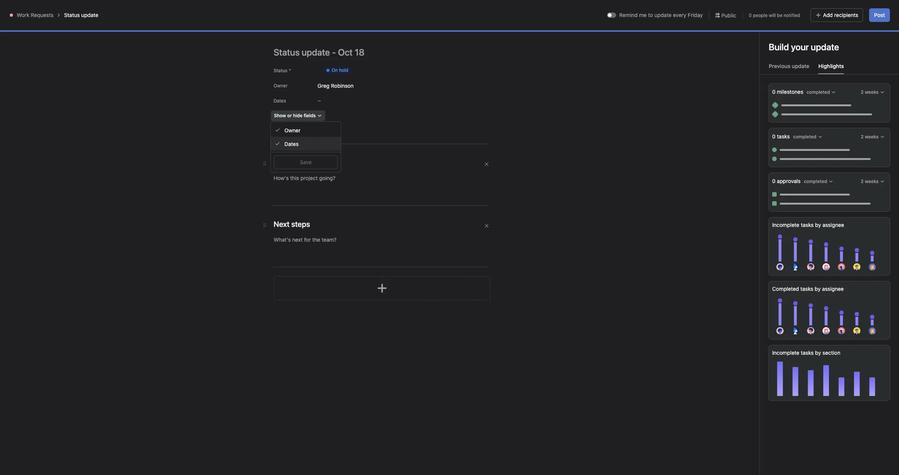 Task type: describe. For each thing, give the bounding box(es) containing it.
hide sidebar image
[[10, 6, 16, 12]]

to
[[648, 12, 653, 18]]

completed for 0 milestones
[[807, 89, 830, 95]]

post button
[[869, 8, 890, 22]]

2 weeks for approvals
[[861, 179, 879, 184]]

billing
[[849, 6, 862, 12]]

on hold
[[332, 67, 348, 73]]

1 horizontal spatial update
[[655, 12, 672, 18]]

0 horizontal spatial add task
[[260, 103, 282, 109]]

remove section image for next steps text box
[[484, 224, 489, 228]]

add recipients button
[[811, 8, 863, 22]]

requests
[[31, 12, 53, 18]]

hide
[[293, 113, 303, 119]]

—
[[318, 98, 321, 103]]

assignee for incomplete tasks by assignee
[[823, 222, 844, 228]]

show or hide fields
[[274, 113, 316, 119]]

weeks for milestones
[[865, 89, 879, 95]]

in
[[804, 6, 808, 12]]

workflow link
[[277, 47, 307, 55]]

home
[[20, 26, 34, 32]]

update for status update
[[81, 12, 98, 18]]

build
[[769, 42, 789, 52]]

on hold button
[[318, 64, 356, 77]]

weeks for approvals
[[865, 179, 879, 184]]

post
[[874, 12, 885, 18]]

dates link
[[271, 137, 341, 151]]

30
[[755, 9, 761, 14]]

0 horizontal spatial add task button
[[220, 100, 317, 113]]

completed for 0 approvals
[[804, 179, 827, 184]]

manage project members image
[[788, 33, 797, 42]]

greg robinson
[[318, 82, 354, 89]]

what's in my trial? button
[[785, 4, 831, 14]]

remove section image for section title text field
[[484, 162, 489, 167]]

assignee for completed tasks by assignee
[[822, 286, 844, 292]]

highlights
[[819, 63, 844, 69]]

what's
[[788, 6, 803, 12]]

2 weeks button for tasks
[[859, 132, 887, 142]]

milestones
[[777, 89, 803, 95]]

30 days left
[[755, 9, 780, 14]]

remind
[[619, 12, 638, 18]]

in progress
[[330, 82, 362, 89]]

every
[[673, 12, 687, 18]]

0 for 0 milestones
[[772, 89, 776, 95]]

fields
[[304, 113, 316, 119]]

2 weeks button for approvals
[[859, 177, 887, 187]]

Section title text field
[[274, 158, 306, 168]]

update for previous update
[[792, 63, 810, 69]]

0 vertical spatial dates
[[274, 98, 286, 104]]

section
[[823, 350, 841, 357]]

workflow
[[284, 47, 307, 54]]

0 for 0 tasks
[[772, 133, 776, 140]]

messages link
[[359, 47, 390, 55]]

Title of update text field
[[274, 44, 501, 61]]

0 people will be notified
[[749, 12, 800, 18]]

days
[[762, 9, 772, 14]]

completed button for 0 approvals
[[802, 177, 835, 187]]

notified
[[784, 12, 800, 18]]

tasks for 0 tasks
[[777, 133, 790, 140]]

remind me to update every friday
[[619, 12, 703, 18]]

robinson
[[331, 82, 354, 89]]

owner link
[[271, 123, 341, 137]]

recipients
[[834, 12, 858, 18]]

1 vertical spatial dates
[[284, 141, 299, 147]]

or
[[287, 113, 292, 119]]

your update
[[791, 42, 839, 52]]

completed button for 0 tasks
[[791, 132, 825, 142]]

2 for 0 tasks
[[861, 134, 864, 140]]

0 approvals
[[772, 178, 802, 184]]

0 milestones
[[772, 89, 805, 95]]

2 weeks button for milestones
[[859, 87, 887, 98]]

0 for 0 approvals
[[772, 178, 776, 184]]

work
[[17, 12, 29, 18]]

me
[[639, 12, 647, 18]]

people
[[753, 12, 768, 18]]

by for completed tasks by assignee
[[815, 286, 821, 292]]

2 for 0 approvals
[[861, 179, 864, 184]]

remind me to update every friday switch
[[607, 13, 616, 18]]



Task type: vqa. For each thing, say whether or not it's contained in the screenshot.
1st 2 from the bottom
yes



Task type: locate. For each thing, give the bounding box(es) containing it.
trial?
[[817, 6, 828, 12]]

briefcase image
[[105, 28, 114, 37]]

completed
[[772, 286, 799, 292]]

tab list
[[760, 62, 899, 75]]

3 2 from the top
[[861, 179, 864, 184]]

status for status update
[[64, 12, 80, 18]]

1 horizontal spatial add task
[[490, 167, 513, 174]]

1 incomplete from the top
[[772, 222, 800, 228]]

0 vertical spatial add task button
[[220, 100, 317, 113]]

will
[[769, 12, 776, 18]]

add task button
[[220, 100, 317, 113], [445, 164, 552, 178]]

1 horizontal spatial task
[[502, 167, 513, 174]]

None text field
[[123, 25, 178, 39]]

2 incomplete from the top
[[772, 350, 800, 357]]

2 2 from the top
[[861, 134, 864, 140]]

incomplete
[[772, 222, 800, 228], [772, 350, 800, 357]]

completed button for 0 milestones
[[805, 87, 838, 98]]

*
[[289, 68, 291, 73]]

1 vertical spatial remove section image
[[484, 224, 489, 228]]

status update
[[64, 12, 98, 18]]

0 vertical spatial 2
[[861, 89, 864, 95]]

0 vertical spatial task
[[272, 103, 282, 109]]

2 vertical spatial by
[[815, 350, 821, 357]]

incomplete tasks by section
[[772, 350, 841, 357]]

left
[[773, 9, 780, 14]]

2 weeks for tasks
[[861, 134, 879, 140]]

0 vertical spatial owner
[[274, 83, 288, 89]]

Section title text field
[[274, 219, 310, 230]]

hold
[[339, 67, 348, 73]]

1 remove section image from the top
[[484, 162, 489, 167]]

remove section image
[[484, 162, 489, 167], [484, 224, 489, 228]]

0
[[749, 12, 752, 18], [772, 89, 776, 95], [772, 133, 776, 140], [772, 178, 776, 184]]

incomplete for incomplete tasks by assignee
[[772, 222, 800, 228]]

2 horizontal spatial update
[[792, 63, 810, 69]]

completed right milestones
[[807, 89, 830, 95]]

add to starred image
[[192, 29, 198, 35]]

1 horizontal spatial add task button
[[445, 164, 552, 178]]

2 weeks for milestones
[[861, 89, 879, 95]]

0 vertical spatial completed
[[807, 89, 830, 95]]

0 for 0 people will be notified
[[749, 12, 752, 18]]

greg
[[318, 82, 330, 89]]

be
[[777, 12, 783, 18]]

2 vertical spatial completed
[[804, 179, 827, 184]]

2 weeks button
[[859, 87, 887, 98], [859, 132, 887, 142], [859, 177, 887, 187]]

0 vertical spatial add task
[[260, 103, 282, 109]]

status left *
[[274, 68, 287, 73]]

owner
[[274, 83, 288, 89], [284, 127, 301, 134]]

2 for 0 milestones
[[861, 89, 864, 95]]

1 vertical spatial by
[[815, 286, 821, 292]]

3 weeks from the top
[[865, 179, 879, 184]]

1 vertical spatial add task
[[490, 167, 513, 174]]

0 horizontal spatial task
[[272, 103, 282, 109]]

on
[[332, 67, 338, 73]]

status *
[[274, 68, 291, 73]]

0 vertical spatial 2 weeks
[[861, 89, 879, 95]]

1 vertical spatial weeks
[[865, 134, 879, 140]]

tasks
[[777, 133, 790, 140], [801, 222, 814, 228], [801, 286, 813, 292], [801, 350, 814, 357]]

add inside add recipients button
[[823, 12, 833, 18]]

0 vertical spatial 2 weeks button
[[859, 87, 887, 98]]

add recipients
[[823, 12, 858, 18]]

weeks
[[865, 89, 879, 95], [865, 134, 879, 140], [865, 179, 879, 184]]

0 vertical spatial incomplete
[[772, 222, 800, 228]]

1 weeks from the top
[[865, 89, 879, 95]]

1 2 from the top
[[861, 89, 864, 95]]

save
[[300, 159, 312, 166]]

password
[[340, 126, 360, 131]]

2 weeks from the top
[[865, 134, 879, 140]]

assignee
[[823, 222, 844, 228], [822, 286, 844, 292]]

1 2 weeks button from the top
[[859, 87, 887, 98]]

dates
[[274, 98, 286, 104], [284, 141, 299, 147]]

2 vertical spatial completed button
[[802, 177, 835, 187]]

what's in my trial?
[[788, 6, 828, 12]]

0 vertical spatial remove section image
[[484, 162, 489, 167]]

1 vertical spatial task
[[502, 167, 513, 174]]

previous
[[769, 63, 791, 69]]

by for incomplete tasks by section
[[815, 350, 821, 357]]

owner down 'show or hide fields'
[[284, 127, 301, 134]]

2 remove section image from the top
[[484, 224, 489, 228]]

tasks for completed tasks by assignee
[[801, 286, 813, 292]]

save button
[[274, 156, 338, 169]]

2
[[861, 89, 864, 95], [861, 134, 864, 140], [861, 179, 864, 184]]

completed button
[[805, 87, 838, 98], [791, 132, 825, 142], [802, 177, 835, 187]]

by
[[815, 222, 821, 228], [815, 286, 821, 292], [815, 350, 821, 357]]

tasks for incomplete tasks by section
[[801, 350, 814, 357]]

reset
[[362, 126, 372, 131]]

by for incomplete tasks by assignee
[[815, 222, 821, 228]]

incomplete tasks by assignee
[[772, 222, 844, 228]]

1 vertical spatial completed
[[793, 134, 817, 140]]

list box
[[360, 3, 542, 15]]

add inside add billing info button
[[839, 6, 848, 12]]

home link
[[5, 23, 86, 35]]

3 2 weeks button from the top
[[859, 177, 887, 187]]

2 2 weeks button from the top
[[859, 132, 887, 142]]

0 vertical spatial by
[[815, 222, 821, 228]]

add billing info
[[839, 6, 871, 12]]

1 2 weeks from the top
[[861, 89, 879, 95]]

completed tasks by assignee
[[772, 286, 844, 292]]

2 vertical spatial 2
[[861, 179, 864, 184]]

friday
[[688, 12, 703, 18]]

work requests link
[[17, 12, 53, 18]]

1 vertical spatial 2
[[861, 134, 864, 140]]

build your update
[[769, 42, 839, 52]]

weeks for tasks
[[865, 134, 879, 140]]

1 vertical spatial add task button
[[445, 164, 552, 178]]

dashboard
[[322, 47, 350, 54]]

1 vertical spatial assignee
[[822, 286, 844, 292]]

approvals
[[777, 178, 801, 184]]

previous update
[[769, 63, 810, 69]]

0 tasks
[[772, 133, 791, 140]]

completed right "0 tasks"
[[793, 134, 817, 140]]

dashboard link
[[316, 47, 350, 55]]

completed right approvals
[[804, 179, 827, 184]]

task
[[272, 103, 282, 109], [502, 167, 513, 174]]

work requests
[[17, 12, 53, 18]]

password reset
[[340, 126, 372, 131]]

add billing info button
[[836, 4, 874, 14]]

0 vertical spatial weeks
[[865, 89, 879, 95]]

show or hide fields button
[[271, 111, 325, 121]]

add task
[[260, 103, 282, 109], [490, 167, 513, 174]]

info
[[863, 6, 871, 12]]

dates up show
[[274, 98, 286, 104]]

0 vertical spatial completed button
[[805, 87, 838, 98]]

messages
[[365, 47, 390, 54]]

1 vertical spatial incomplete
[[772, 350, 800, 357]]

status for status *
[[274, 68, 287, 73]]

status right requests
[[64, 12, 80, 18]]

add report section image
[[376, 283, 388, 295]]

2 vertical spatial 2 weeks
[[861, 179, 879, 184]]

my
[[810, 6, 816, 12]]

add
[[839, 6, 848, 12], [823, 12, 833, 18], [260, 103, 270, 109], [490, 167, 501, 174]]

tasks for incomplete tasks by assignee
[[801, 222, 814, 228]]

2 vertical spatial 2 weeks button
[[859, 177, 887, 187]]

completed for 0 tasks
[[793, 134, 817, 140]]

owner down status *
[[274, 83, 288, 89]]

incomplete for incomplete tasks by section
[[772, 350, 800, 357]]

2 weeks
[[861, 89, 879, 95], [861, 134, 879, 140], [861, 179, 879, 184]]

show
[[274, 113, 286, 119]]

0 vertical spatial assignee
[[823, 222, 844, 228]]

0 horizontal spatial update
[[81, 12, 98, 18]]

1 vertical spatial status
[[274, 68, 287, 73]]

1 horizontal spatial status
[[274, 68, 287, 73]]

1 vertical spatial completed button
[[791, 132, 825, 142]]

dates up section title text field
[[284, 141, 299, 147]]

update
[[81, 12, 98, 18], [655, 12, 672, 18], [792, 63, 810, 69]]

0 horizontal spatial status
[[64, 12, 80, 18]]

1 vertical spatial owner
[[284, 127, 301, 134]]

3 2 weeks from the top
[[861, 179, 879, 184]]

1 vertical spatial 2 weeks
[[861, 134, 879, 140]]

1 vertical spatial 2 weeks button
[[859, 132, 887, 142]]

status
[[64, 12, 80, 18], [274, 68, 287, 73]]

2 2 weeks from the top
[[861, 134, 879, 140]]

tab list containing previous update
[[760, 62, 899, 75]]

0 vertical spatial status
[[64, 12, 80, 18]]

2 vertical spatial weeks
[[865, 179, 879, 184]]

public
[[721, 12, 736, 18]]

update inside tab list
[[792, 63, 810, 69]]



